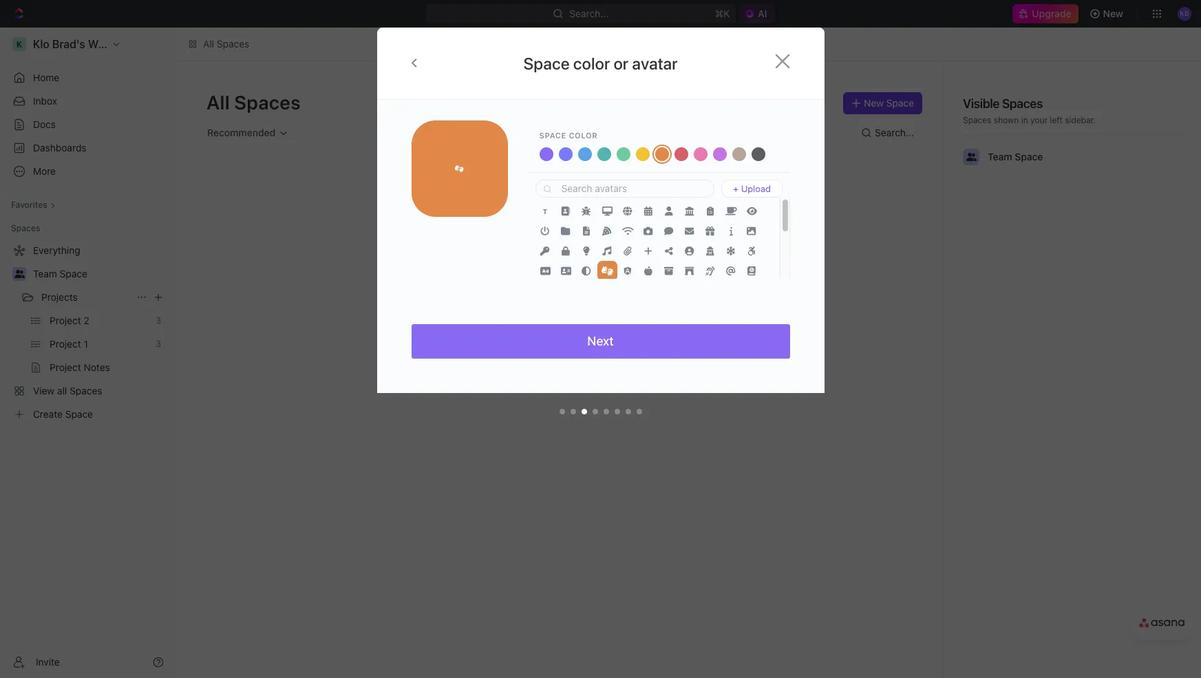 Task type: locate. For each thing, give the bounding box(es) containing it.
docs link
[[6, 114, 169, 136]]

team space
[[988, 151, 1043, 162], [33, 268, 87, 279]]

1 vertical spatial search...
[[875, 127, 914, 138]]

hands asl interpreting image
[[601, 266, 613, 275]]

space
[[523, 54, 570, 73], [886, 97, 914, 109], [539, 131, 566, 140], [1015, 151, 1043, 162], [60, 268, 87, 279]]

new space
[[864, 97, 914, 109]]

search... inside button
[[875, 127, 914, 138]]

1 vertical spatial new
[[864, 97, 884, 109]]

sidebar.
[[1065, 115, 1096, 125]]

mug saucer image
[[725, 206, 737, 216]]

inbox
[[33, 95, 57, 107]]

book atlas image
[[748, 266, 756, 275]]

share nodes image
[[665, 246, 673, 255]]

color
[[573, 54, 610, 73], [569, 131, 598, 140]]

tree inside sidebar navigation
[[6, 240, 169, 425]]

tree containing team space
[[6, 240, 169, 425]]

0 horizontal spatial user group image
[[14, 270, 24, 278]]

team space inside 'tree'
[[33, 268, 87, 279]]

next
[[587, 334, 614, 348]]

spaces
[[217, 38, 249, 50], [234, 91, 301, 114], [1002, 96, 1043, 111], [963, 115, 992, 125], [11, 223, 40, 233], [543, 282, 572, 293]]

gift image
[[706, 226, 715, 236]]

visible spaces spaces shown in your left sidebar.
[[963, 96, 1096, 125]]

home link
[[6, 67, 169, 89]]

1 horizontal spatial team space
[[988, 151, 1043, 162]]

or
[[614, 54, 629, 73]]

team space up 'projects'
[[33, 268, 87, 279]]

0 vertical spatial user group image
[[966, 153, 976, 161]]

desktop image
[[602, 206, 612, 216]]

sidebar navigation
[[0, 28, 176, 678]]

dashboards
[[33, 142, 86, 154]]

globe image
[[623, 206, 632, 216]]

comment image
[[664, 226, 674, 236]]

box archive image
[[664, 266, 674, 275]]

0 horizontal spatial team
[[33, 268, 57, 279]]

1 horizontal spatial user group image
[[966, 153, 976, 161]]

new for new
[[1103, 8, 1123, 19]]

1 horizontal spatial new
[[1103, 8, 1123, 19]]

0 vertical spatial color
[[573, 54, 610, 73]]

0 horizontal spatial search...
[[569, 8, 608, 19]]

hands asl interpreting image
[[455, 165, 464, 172]]

paperclip image
[[624, 246, 632, 255]]

your
[[1030, 115, 1048, 125]]

favorites
[[11, 200, 47, 210]]

color options list
[[537, 145, 782, 164]]

tree
[[6, 240, 169, 425]]

spaces inside sidebar navigation
[[11, 223, 40, 233]]

address card image
[[561, 266, 571, 275]]

calendar days image
[[644, 206, 652, 216]]

team space down shown
[[988, 151, 1043, 162]]

address book image
[[561, 206, 570, 216]]

1 vertical spatial team space
[[33, 268, 87, 279]]

new right upgrade
[[1103, 8, 1123, 19]]

search... down the new space
[[875, 127, 914, 138]]

user group image
[[966, 153, 976, 161], [14, 270, 24, 278]]

1 horizontal spatial search...
[[875, 127, 914, 138]]

clipboard list image
[[707, 206, 714, 216]]

search... up space color or avatar
[[569, 8, 608, 19]]

plus image
[[644, 246, 652, 255]]

docs
[[33, 118, 56, 130]]

0 horizontal spatial new
[[864, 97, 884, 109]]

file lines image
[[583, 226, 590, 236]]

music image
[[603, 246, 612, 255]]

archway image
[[685, 266, 694, 275]]

team up 'projects'
[[33, 268, 57, 279]]

inbox link
[[6, 90, 169, 112]]

0 vertical spatial team space
[[988, 151, 1043, 162]]

wifi image
[[622, 226, 634, 236]]

search...
[[569, 8, 608, 19], [875, 127, 914, 138]]

1 vertical spatial team
[[33, 268, 57, 279]]

0 horizontal spatial team space
[[33, 268, 87, 279]]

left
[[1050, 115, 1063, 125]]

all spaces
[[203, 38, 249, 50], [207, 91, 301, 114]]

1 vertical spatial color
[[569, 131, 598, 140]]

at image
[[726, 266, 736, 275]]

team down shown
[[988, 151, 1012, 162]]

⌘k
[[715, 8, 730, 19]]

new
[[1103, 8, 1123, 19], [864, 97, 884, 109]]

1 horizontal spatial team
[[988, 151, 1012, 162]]

list item
[[597, 261, 618, 281]]

new up search... button
[[864, 97, 884, 109]]

team
[[988, 151, 1012, 162], [33, 268, 57, 279]]

all
[[203, 38, 214, 50], [207, 91, 230, 114], [531, 282, 541, 293]]

0 vertical spatial search...
[[569, 8, 608, 19]]

0 vertical spatial new
[[1103, 8, 1123, 19]]

0 vertical spatial all
[[203, 38, 214, 50]]

info image
[[729, 226, 733, 236]]

0 vertical spatial team
[[988, 151, 1012, 162]]

1 vertical spatial user group image
[[14, 270, 24, 278]]

user group image inside 'tree'
[[14, 270, 24, 278]]

0 vertical spatial all spaces
[[203, 38, 249, 50]]



Task type: vqa. For each thing, say whether or not it's contained in the screenshot.
ENTER SPACE NA﻿ME TEXT FIELD
no



Task type: describe. For each thing, give the bounding box(es) containing it.
visible
[[963, 96, 1000, 111]]

pizza slice image
[[603, 226, 612, 236]]

accessible icon image
[[748, 246, 756, 255]]

key image
[[541, 246, 550, 255]]

ear listen image
[[706, 266, 715, 275]]

landmark image
[[685, 206, 694, 216]]

lightbulb image
[[583, 246, 590, 255]]

space color
[[539, 131, 598, 140]]

power off image
[[541, 226, 550, 236]]

upload
[[741, 183, 771, 194]]

user image
[[665, 206, 673, 216]]

color for space color or avatar
[[573, 54, 610, 73]]

lock image
[[562, 246, 570, 255]]

space color or avatar
[[523, 54, 678, 73]]

t
[[543, 207, 547, 215]]

in
[[1021, 115, 1028, 125]]

1 vertical spatial all spaces
[[207, 91, 301, 114]]

new space button
[[843, 92, 922, 114]]

+
[[733, 183, 739, 194]]

all spaces joined
[[531, 282, 598, 293]]

upgrade
[[1032, 8, 1072, 19]]

+ upload
[[733, 183, 771, 194]]

camera image
[[644, 226, 653, 236]]

folder image
[[561, 226, 570, 236]]

space inside 'tree'
[[60, 268, 87, 279]]

next button
[[411, 324, 790, 359]]

space color or avatar dialog
[[377, 28, 824, 427]]

t button
[[535, 201, 555, 221]]

favorites button
[[6, 197, 61, 213]]

invite
[[36, 656, 60, 667]]

circle user image
[[685, 246, 694, 255]]

team inside team space link
[[33, 268, 57, 279]]

bug image
[[582, 206, 591, 216]]

projects
[[41, 291, 78, 303]]

team space link
[[33, 263, 167, 285]]

home
[[33, 72, 59, 83]]

search... button
[[856, 122, 922, 144]]

Search avatars text field
[[561, 180, 709, 197]]

circle half stroke image
[[582, 266, 591, 275]]

new for new space
[[864, 97, 884, 109]]

2 vertical spatial all
[[531, 282, 541, 293]]

rectangle ad image
[[540, 266, 550, 275]]

list item inside avatar options list
[[597, 261, 618, 281]]

new button
[[1084, 3, 1132, 25]]

apple whole image
[[644, 266, 652, 275]]

dashboards link
[[6, 137, 169, 159]]

angular image
[[624, 266, 632, 275]]

user secret image
[[706, 246, 714, 255]]

eye image
[[747, 206, 757, 216]]

snowflake image
[[727, 246, 735, 255]]

avatar
[[632, 54, 678, 73]]

projects link
[[41, 286, 131, 308]]

avatar options list
[[535, 201, 773, 381]]

joined
[[574, 282, 598, 293]]

envelope image
[[685, 226, 694, 236]]

shown
[[994, 115, 1019, 125]]

image image
[[747, 226, 756, 236]]

space inside button
[[886, 97, 914, 109]]

color for space color
[[569, 131, 598, 140]]

upgrade link
[[1013, 4, 1078, 23]]

1 vertical spatial all
[[207, 91, 230, 114]]



